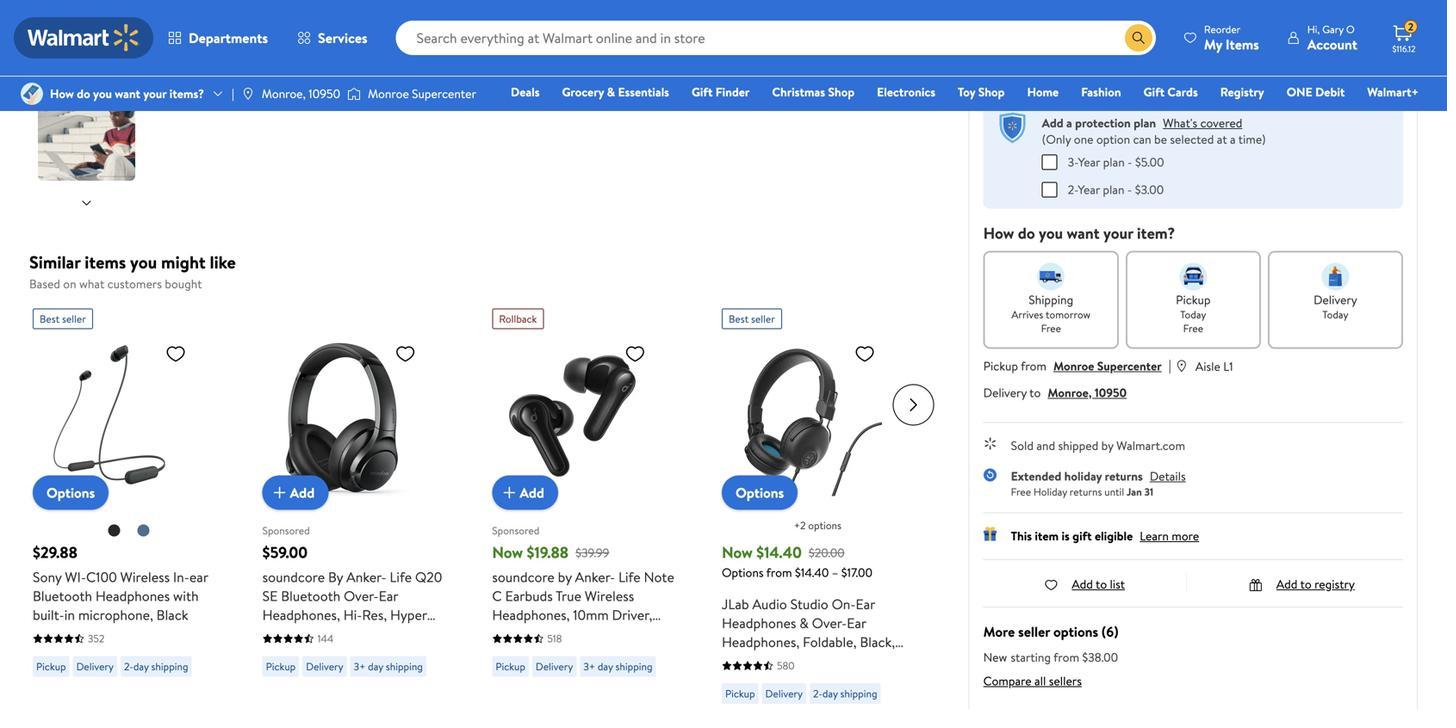 Task type: vqa. For each thing, say whether or not it's contained in the screenshot.
the rightmost to
yes



Task type: describe. For each thing, give the bounding box(es) containing it.
1 horizontal spatial a
[[1230, 131, 1236, 148]]

best for options from $14.40 – $17.00
[[729, 312, 749, 326]]

based
[[29, 276, 60, 292]]

debit
[[1315, 84, 1345, 100]]

pickup down ipx5,
[[496, 660, 525, 674]]

1 horizontal spatial returns
[[1105, 468, 1143, 485]]

wi-
[[65, 568, 86, 587]]

year for 3-
[[1078, 154, 1100, 170]]

from inside more seller options (6) new starting from $38.00 compare all sellers
[[1054, 649, 1079, 666]]

walmart+ link
[[1359, 83, 1426, 101]]

more seller options (6) new starting from $38.00 compare all sellers
[[983, 623, 1118, 690]]

2 3+ day shipping from the left
[[583, 660, 653, 674]]

shipped
[[1058, 437, 1098, 454]]

hour
[[558, 625, 589, 644]]

add button for soundcore by anker- life q20  se bluetooth over-ear headphones, hi-res, hyper anc, 40 hours image at the left
[[262, 476, 328, 510]]

anker- inside sponsored now $19.88 $39.99 soundcore by anker- life note c earbuds true wireless headphones, 10mm driver, ipx5, 8/32-hour
[[575, 568, 615, 587]]

black
[[156, 606, 188, 625]]

finder
[[716, 84, 750, 100]]

0 vertical spatial 2-day shipping
[[124, 660, 188, 674]]

options inside more seller options (6) new starting from $38.00 compare all sellers
[[1053, 623, 1098, 641]]

shipping
[[1029, 291, 1073, 308]]

deals
[[511, 84, 540, 100]]

0 horizontal spatial 2-
[[124, 660, 133, 674]]

add to favorites list, soundcore by anker- life q20  se bluetooth over-ear headphones, hi-res, hyper anc, 40 hours image
[[395, 343, 416, 365]]

day down 10mm
[[598, 660, 613, 674]]

options for sony wi-c100 wireless in-ear bluetooth headphones with built-in microphone, black
[[47, 484, 95, 503]]

new
[[983, 649, 1007, 666]]

foldable,
[[803, 633, 857, 652]]

0 vertical spatial supercenter
[[412, 85, 476, 102]]

$19.88
[[527, 542, 569, 564]]

next slide for similar items you might like list image
[[893, 385, 934, 426]]

home link
[[1019, 83, 1067, 101]]

- for $3.00
[[1127, 181, 1132, 198]]

blue image
[[136, 524, 150, 538]]

pickup down the built-
[[36, 660, 66, 674]]

$76.99 button
[[1044, 2, 1098, 74]]

item?
[[1137, 222, 1175, 244]]

sold and shipped by walmart.com
[[1011, 437, 1185, 454]]

add to favorites list, jlab audio studio on-ear headphones & over-ear headphones, foldable, black, hastudiorblk4 image
[[854, 343, 875, 365]]

tomorrow
[[1046, 307, 1091, 322]]

wireless inside sponsored now $19.88 $39.99 soundcore by anker- life note c earbuds true wireless headphones, 10mm driver, ipx5, 8/32-hour
[[585, 587, 634, 606]]

best seller for options from $14.40 – $17.00
[[729, 312, 775, 326]]

soundcore inside the "sponsored $59.00 soundcore by anker- life q20 se bluetooth over-ear headphones, hi-res, hyper anc, 40 hours"
[[262, 568, 325, 587]]

add to registry button
[[1249, 576, 1355, 593]]

over- inside 'jlab audio studio on-ear headphones & over-ear headphones, foldable, black, hastudiorblk4'
[[812, 614, 847, 633]]

item
[[1035, 528, 1059, 545]]

what's
[[1163, 114, 1197, 131]]

1 vertical spatial monroe,
[[1048, 384, 1092, 401]]

microphone,
[[78, 606, 153, 625]]

supercenter inside "pickup from monroe supercenter |"
[[1097, 358, 1162, 374]]

add to favorites list, sony wi-c100 wireless in-ear bluetooth headphones with built-in microphone, black image
[[165, 343, 186, 365]]

registry
[[1314, 576, 1355, 593]]

product group containing now $19.88
[[492, 302, 684, 710]]

soundcore by anker- life q20  se bluetooth over-ear headphones, hi-res, hyper anc, 40 hours image
[[262, 336, 423, 497]]

grocery & essentials link
[[554, 83, 677, 101]]

10mm
[[573, 606, 609, 625]]

Search search field
[[396, 21, 1156, 55]]

monroe, 10950 button
[[1048, 384, 1127, 401]]

gift cards
[[1144, 84, 1198, 100]]

$38.00 inside button
[[992, 52, 1029, 69]]

best seller for sony wi-c100 wireless in-ear bluetooth headphones with built-in microphone, black
[[40, 312, 86, 326]]

sony wi-c100 wireless in-ear bluetooth headphones with built-in microphone, black image
[[33, 336, 193, 497]]

bluetooth inside the "sponsored $59.00 soundcore by anker- life q20 se bluetooth over-ear headphones, hi-res, hyper anc, 40 hours"
[[281, 587, 340, 606]]

add to favorites list, soundcore by anker- life note c earbuds true wireless headphones, 10mm driver, ipx5, 8/32-hour image
[[625, 343, 645, 365]]

intent image for delivery image
[[1322, 263, 1349, 290]]

built-
[[33, 606, 64, 625]]

31
[[1144, 485, 1153, 499]]

wireless inside $29.88 sony wi-c100 wireless in-ear bluetooth headphones with built-in microphone, black
[[120, 568, 170, 587]]

black,
[[860, 633, 895, 652]]

product group containing $59.00
[[262, 302, 454, 710]]

1 3+ from the left
[[354, 660, 365, 674]]

your for items?
[[143, 85, 167, 102]]

life inside sponsored now $19.88 $39.99 soundcore by anker- life note c earbuds true wireless headphones, 10mm driver, ipx5, 8/32-hour
[[618, 568, 641, 587]]

until
[[1104, 485, 1124, 499]]

3-year plan - $5.00
[[1068, 154, 1164, 170]]

- for $5.00
[[1128, 154, 1132, 170]]

1 vertical spatial 2-day shipping
[[813, 687, 877, 702]]

delivery down 144
[[306, 660, 343, 674]]

$76.99
[[1055, 52, 1088, 69]]

shipping down the driver,
[[615, 660, 653, 674]]

to for monroe,
[[1029, 384, 1041, 401]]

from inside now $14.40 $20.00 options from $14.40 – $17.00
[[766, 565, 792, 581]]

next image image
[[80, 196, 93, 210]]

day down microphone,
[[133, 660, 149, 674]]

reorder my items
[[1204, 22, 1259, 54]]

delivery down 518
[[536, 660, 573, 674]]

add a protection plan what's covered (only one option can be selected at a time)
[[1042, 114, 1266, 148]]

jlab
[[722, 595, 749, 614]]

soundcore inside sponsored now $19.88 $39.99 soundcore by anker- life note c earbuds true wireless headphones, 10mm driver, ipx5, 8/32-hour
[[492, 568, 555, 587]]

black image
[[107, 524, 121, 538]]

pickup down anc,
[[266, 660, 296, 674]]

sellers
[[1049, 673, 1082, 690]]

free inside shipping arrives tomorrow free
[[1041, 321, 1061, 336]]

headphones, inside sponsored now $19.88 $39.99 soundcore by anker- life note c earbuds true wireless headphones, 10mm driver, ipx5, 8/32-hour
[[492, 606, 570, 625]]

product group containing now $14.40
[[722, 302, 914, 710]]

now inside now $14.40 $20.00 options from $14.40 – $17.00
[[722, 542, 753, 564]]

2-Year plan - $3.00 checkbox
[[1042, 182, 1057, 197]]

departments
[[189, 28, 268, 47]]

christmas shop
[[772, 84, 855, 100]]

time)
[[1238, 131, 1266, 148]]

how for how do you want your item?
[[983, 222, 1014, 244]]

pickup today free
[[1176, 291, 1211, 336]]

plan for $3.00
[[1103, 181, 1125, 198]]

today for pickup
[[1180, 307, 1206, 322]]

you for similar items you might like based on what customers bought
[[130, 250, 157, 274]]

delivery down 580 at the right of page
[[765, 687, 803, 702]]

gift for gift cards
[[1144, 84, 1165, 100]]

add to cart image for soundcore by anker- life q20  se bluetooth over-ear headphones, hi-res, hyper anc, 40 hours image at the left
[[269, 483, 290, 503]]

$3.00
[[1135, 181, 1164, 198]]

aisle
[[1195, 358, 1220, 375]]

now inside sponsored now $19.88 $39.99 soundcore by anker- life note c earbuds true wireless headphones, 10mm driver, ipx5, 8/32-hour
[[492, 542, 523, 564]]

compare
[[983, 673, 1032, 690]]

bluetooth inside $29.88 sony wi-c100 wireless in-ear bluetooth headphones with built-in microphone, black
[[33, 587, 92, 606]]

headphones, inside the "sponsored $59.00 soundcore by anker- life q20 se bluetooth over-ear headphones, hi-res, hyper anc, 40 hours"
[[262, 606, 340, 625]]

audio
[[752, 595, 787, 614]]

options link for sony wi-c100 wireless in-ear bluetooth headphones with built-in microphone, black
[[33, 476, 109, 510]]

sponsored for $59.00
[[262, 524, 310, 538]]

arrives
[[1012, 307, 1043, 322]]

monroe supercenter
[[368, 85, 476, 102]]

services
[[318, 28, 367, 47]]

free inside pickup today free
[[1183, 321, 1203, 336]]

add up $19.88
[[520, 483, 544, 502]]

0 horizontal spatial a
[[1066, 114, 1072, 131]]

from inside "pickup from monroe supercenter |"
[[1021, 358, 1046, 374]]

rollback
[[499, 312, 537, 326]]

departments button
[[153, 17, 283, 59]]

intent image for pickup image
[[1179, 263, 1207, 290]]

items
[[85, 250, 126, 274]]

options for options from $14.40 – $17.00
[[736, 484, 784, 503]]

2 vertical spatial 2-
[[813, 687, 822, 702]]

learn
[[1140, 528, 1169, 545]]

learn more button
[[1140, 528, 1199, 545]]

be
[[1154, 131, 1167, 148]]

how for how do you want your items?
[[50, 85, 74, 102]]

580
[[777, 659, 795, 674]]

 image for monroe supercenter
[[347, 85, 361, 102]]

options inside product group
[[808, 519, 841, 533]]

actual color list
[[980, 0, 1407, 77]]

add for registry
[[1276, 576, 1298, 593]]

$5.00
[[1135, 154, 1164, 170]]

best for sony wi-c100 wireless in-ear bluetooth headphones with built-in microphone, black
[[40, 312, 60, 326]]

2-year plan - $3.00
[[1068, 181, 1164, 198]]

q20
[[415, 568, 442, 587]]

add to list
[[1072, 576, 1125, 593]]

1 vertical spatial |
[[1169, 356, 1171, 375]]

earbuds
[[505, 587, 553, 606]]

hi, gary o account
[[1307, 22, 1357, 54]]

0 horizontal spatial monroe,
[[262, 85, 306, 102]]

2
[[1408, 20, 1414, 34]]

hours
[[319, 625, 355, 644]]

driver,
[[612, 606, 652, 625]]

jan
[[1127, 485, 1142, 499]]

life inside the "sponsored $59.00 soundcore by anker- life q20 se bluetooth over-ear headphones, hi-res, hyper anc, 40 hours"
[[390, 568, 412, 587]]

$116.12
[[1392, 43, 1416, 55]]

one
[[1074, 131, 1093, 148]]

gift cards link
[[1136, 83, 1206, 101]]

 image for how do you want your items?
[[21, 83, 43, 105]]

can
[[1133, 131, 1151, 148]]

o
[[1346, 22, 1355, 37]]

hi-
[[343, 606, 362, 625]]

0 vertical spatial |
[[232, 85, 234, 102]]

pickup inside "pickup from monroe supercenter |"
[[983, 358, 1018, 374]]

on-
[[832, 595, 856, 614]]

3-
[[1068, 154, 1078, 170]]



Task type: locate. For each thing, give the bounding box(es) containing it.
1 horizontal spatial monroe
[[1053, 358, 1094, 374]]

0 horizontal spatial your
[[143, 85, 167, 102]]

delivery down the 352
[[76, 660, 114, 674]]

over-
[[344, 587, 379, 606], [812, 614, 847, 633]]

soundcore down $19.88
[[492, 568, 555, 587]]

1 vertical spatial want
[[1067, 222, 1100, 244]]

do for how do you want your item?
[[1018, 222, 1035, 244]]

now $14.40 $20.00 options from $14.40 – $17.00
[[722, 542, 873, 581]]

1 horizontal spatial |
[[1169, 356, 1171, 375]]

plan down the "option"
[[1103, 154, 1125, 170]]

fashion link
[[1073, 83, 1129, 101]]

pickup down arrives
[[983, 358, 1018, 374]]

1 now from the left
[[492, 542, 523, 564]]

1 vertical spatial &
[[799, 614, 809, 633]]

how
[[50, 85, 74, 102], [983, 222, 1014, 244]]

0 horizontal spatial bluetooth
[[33, 587, 92, 606]]

gift for gift finder
[[692, 84, 713, 100]]

from up sellers
[[1054, 649, 1079, 666]]

seller inside more seller options (6) new starting from $38.00 compare all sellers
[[1018, 623, 1050, 641]]

headphones, up 144
[[262, 606, 340, 625]]

headphones up "hastudiorblk4"
[[722, 614, 796, 633]]

search icon image
[[1132, 31, 1145, 45]]

do for how do you want your items?
[[77, 85, 90, 102]]

sony wh-ch520 wireless bluetooth headphones with microphone-black - image 4 of 11 image
[[38, 0, 139, 70]]

0 vertical spatial do
[[77, 85, 90, 102]]

sony wh-ch520 wireless bluetooth headphones with microphone-black image
[[270, 0, 822, 144]]

hastudiorblk4
[[722, 652, 832, 671]]

protection
[[1075, 114, 1131, 131]]

10950 down services popup button
[[309, 85, 340, 102]]

sponsored inside the "sponsored $59.00 soundcore by anker- life q20 se bluetooth over-ear headphones, hi-res, hyper anc, 40 hours"
[[262, 524, 310, 538]]

1 horizontal spatial &
[[799, 614, 809, 633]]

add to cart image for "soundcore by anker- life note c earbuds true wireless headphones, 10mm driver, ipx5, 8/32-hour" image
[[499, 483, 520, 503]]

headphones inside 'jlab audio studio on-ear headphones & over-ear headphones, foldable, black, hastudiorblk4'
[[722, 614, 796, 633]]

0 horizontal spatial life
[[390, 568, 412, 587]]

0 vertical spatial how
[[50, 85, 74, 102]]

monroe, 10950
[[262, 85, 340, 102]]

1 horizontal spatial by
[[1101, 437, 1114, 454]]

year down one on the right top
[[1078, 154, 1100, 170]]

c100
[[86, 568, 117, 587]]

shop right christmas
[[828, 84, 855, 100]]

over- right by
[[344, 587, 379, 606]]

soundcore by anker- life note c earbuds true wireless headphones, 10mm driver, ipx5, 8/32-hour image
[[492, 336, 652, 497]]

2- right "2-year plan - $3.00" checkbox at the right
[[1068, 181, 1078, 198]]

0 horizontal spatial 3+
[[354, 660, 365, 674]]

1 horizontal spatial life
[[618, 568, 641, 587]]

0 horizontal spatial $38.00
[[992, 52, 1029, 69]]

3+ day shipping down res,
[[354, 660, 423, 674]]

year for 2-
[[1078, 181, 1100, 198]]

2 gift from the left
[[1144, 84, 1165, 100]]

deals link
[[503, 83, 547, 101]]

2 best from the left
[[729, 312, 749, 326]]

gifting made easy image
[[983, 527, 997, 541]]

today inside the delivery today
[[1323, 307, 1348, 322]]

options up $29.88
[[47, 484, 95, 503]]

to down "pickup from monroe supercenter |" at the bottom of page
[[1029, 384, 1041, 401]]

one
[[1287, 84, 1312, 100]]

today for delivery
[[1323, 307, 1348, 322]]

0 horizontal spatial want
[[115, 85, 140, 102]]

1 horizontal spatial wireless
[[585, 587, 634, 606]]

1 vertical spatial from
[[766, 565, 792, 581]]

3+ down hours
[[354, 660, 365, 674]]

add for list
[[1072, 576, 1093, 593]]

0 horizontal spatial options
[[808, 519, 841, 533]]

1 horizontal spatial 10950
[[1095, 384, 1127, 401]]

& inside 'jlab audio studio on-ear headphones & over-ear headphones, foldable, black, hastudiorblk4'
[[799, 614, 809, 633]]

registry link
[[1213, 83, 1272, 101]]

1 vertical spatial $14.40
[[795, 565, 829, 581]]

352
[[88, 632, 104, 646]]

1 bluetooth from the left
[[33, 587, 92, 606]]

0 vertical spatial -
[[1128, 154, 1132, 170]]

1 life from the left
[[390, 568, 412, 587]]

1 vertical spatial options
[[1053, 623, 1098, 641]]

supercenter up monroe, 10950 'button'
[[1097, 358, 1162, 374]]

walmart+
[[1367, 84, 1419, 100]]

1 horizontal spatial best seller
[[729, 312, 775, 326]]

shop for toy shop
[[978, 84, 1005, 100]]

how do you want your items?
[[50, 85, 204, 102]]

-
[[1128, 154, 1132, 170], [1127, 181, 1132, 198]]

1 best seller from the left
[[40, 312, 86, 326]]

0 horizontal spatial &
[[607, 84, 615, 100]]

1 horizontal spatial now
[[722, 542, 753, 564]]

today down intent image for pickup
[[1180, 307, 1206, 322]]

2 horizontal spatial from
[[1054, 649, 1079, 666]]

you inside similar items you might like based on what customers bought
[[130, 250, 157, 274]]

want for item?
[[1067, 222, 1100, 244]]

 image down the walmart image
[[21, 83, 43, 105]]

0 horizontal spatial sponsored
[[262, 524, 310, 538]]

to left list
[[1096, 576, 1107, 593]]

shop for christmas shop
[[828, 84, 855, 100]]

0 vertical spatial want
[[115, 85, 140, 102]]

1 horizontal spatial free
[[1041, 321, 1061, 336]]

2 horizontal spatial seller
[[1018, 623, 1050, 641]]

add left list
[[1072, 576, 1093, 593]]

1 horizontal spatial headphones,
[[492, 606, 570, 625]]

2 year from the top
[[1078, 181, 1100, 198]]

walmart image
[[28, 24, 140, 52]]

to left the registry
[[1300, 576, 1312, 593]]

gift inside 'link'
[[692, 84, 713, 100]]

1 horizontal spatial add button
[[492, 476, 558, 510]]

2 anker- from the left
[[575, 568, 615, 587]]

2 3+ from the left
[[583, 660, 595, 674]]

1 anker- from the left
[[346, 568, 386, 587]]

a right the at
[[1230, 131, 1236, 148]]

gary
[[1322, 22, 1344, 37]]

this item is gift eligible learn more
[[1011, 528, 1199, 545]]

wpp logo image
[[997, 113, 1028, 144]]

soundcore down $59.00 on the bottom
[[262, 568, 325, 587]]

1 today from the left
[[1180, 307, 1206, 322]]

0 vertical spatial $14.40
[[756, 542, 802, 564]]

walmart.com
[[1116, 437, 1185, 454]]

wireless right true
[[585, 587, 634, 606]]

to for list
[[1096, 576, 1107, 593]]

1 horizontal spatial $38.00
[[1082, 649, 1118, 666]]

$38.00 up toy shop link
[[992, 52, 1029, 69]]

0 vertical spatial monroe
[[368, 85, 409, 102]]

1 best from the left
[[40, 312, 60, 326]]

0 horizontal spatial 3+ day shipping
[[354, 660, 423, 674]]

$14.40 down +2
[[756, 542, 802, 564]]

hi,
[[1307, 22, 1320, 37]]

free inside 'extended holiday returns details free holiday returns until jan 31'
[[1011, 485, 1031, 499]]

0 vertical spatial 10950
[[309, 85, 340, 102]]

40
[[298, 625, 315, 644]]

2 now from the left
[[722, 542, 753, 564]]

$14.40
[[756, 542, 802, 564], [795, 565, 829, 581]]

1 soundcore from the left
[[262, 568, 325, 587]]

reorder
[[1204, 22, 1241, 37]]

1 vertical spatial how
[[983, 222, 1014, 244]]

1 vertical spatial headphones
[[722, 614, 796, 633]]

2- down microphone,
[[124, 660, 133, 674]]

studio
[[790, 595, 828, 614]]

delivery down intent image for delivery
[[1314, 291, 1357, 308]]

2 soundcore from the left
[[492, 568, 555, 587]]

1 add to cart image from the left
[[269, 483, 290, 503]]

options link for options from $14.40 – $17.00
[[722, 476, 798, 510]]

do up "shipping" at the top
[[1018, 222, 1035, 244]]

seller for options from $14.40 – $17.00
[[751, 312, 775, 326]]

wireless left in-
[[120, 568, 170, 587]]

2 product group from the left
[[262, 302, 454, 710]]

0 horizontal spatial supercenter
[[412, 85, 476, 102]]

you for how do you want your items?
[[93, 85, 112, 102]]

pickup down intent image for pickup
[[1176, 291, 1211, 308]]

4 product group from the left
[[722, 302, 914, 710]]

 image
[[21, 83, 43, 105], [347, 85, 361, 102]]

product group containing $29.88
[[33, 302, 225, 710]]

l1
[[1223, 358, 1233, 375]]

extended holiday returns details free holiday returns until jan 31
[[1011, 468, 1186, 499]]

anker- down $39.99 in the bottom of the page
[[575, 568, 615, 587]]

grocery
[[562, 84, 604, 100]]

you up intent image for shipping on the top right
[[1039, 222, 1063, 244]]

1 horizontal spatial  image
[[347, 85, 361, 102]]

1 vertical spatial by
[[558, 568, 572, 587]]

today down intent image for delivery
[[1323, 307, 1348, 322]]

–
[[832, 565, 838, 581]]

options link
[[33, 476, 109, 510], [722, 476, 798, 510]]

1 vertical spatial you
[[1039, 222, 1063, 244]]

cards
[[1167, 84, 1198, 100]]

0 horizontal spatial best seller
[[40, 312, 86, 326]]

1 horizontal spatial best
[[729, 312, 749, 326]]

your for item?
[[1103, 222, 1133, 244]]

1 product group from the left
[[33, 302, 225, 710]]

add up $59.00 on the bottom
[[290, 483, 315, 502]]

$79.99 button
[[1105, 2, 1159, 74]]

0 vertical spatial options
[[808, 519, 841, 533]]

from up delivery to monroe, 10950 at the bottom of the page
[[1021, 358, 1046, 374]]

| right 'items?'
[[232, 85, 234, 102]]

1 year from the top
[[1078, 154, 1100, 170]]

to for registry
[[1300, 576, 1312, 593]]

wireless
[[120, 568, 170, 587], [585, 587, 634, 606]]

2 add button from the left
[[492, 476, 558, 510]]

add button up $59.00 on the bottom
[[262, 476, 328, 510]]

sponsored up $19.88
[[492, 524, 539, 538]]

0 vertical spatial plan
[[1134, 114, 1156, 131]]

0 horizontal spatial 2-day shipping
[[124, 660, 188, 674]]

$39.99
[[575, 545, 609, 561]]

plan left the what's at the right top of the page
[[1134, 114, 1156, 131]]

- left $3.00
[[1127, 181, 1132, 198]]

1 3+ day shipping from the left
[[354, 660, 423, 674]]

0 horizontal spatial over-
[[344, 587, 379, 606]]

& right audio
[[799, 614, 809, 633]]

how do you want your item?
[[983, 222, 1175, 244]]

add left the registry
[[1276, 576, 1298, 593]]

sponsored up $59.00 on the bottom
[[262, 524, 310, 538]]

shipping down black
[[151, 660, 188, 674]]

0 horizontal spatial 10950
[[309, 85, 340, 102]]

1 horizontal spatial headphones
[[722, 614, 796, 633]]

1 horizontal spatial to
[[1096, 576, 1107, 593]]

1 vertical spatial supercenter
[[1097, 358, 1162, 374]]

returns left the 31
[[1105, 468, 1143, 485]]

plan for $5.00
[[1103, 154, 1125, 170]]

add inside "add a protection plan what's covered (only one option can be selected at a time)"
[[1042, 114, 1063, 131]]

2 life from the left
[[618, 568, 641, 587]]

by
[[328, 568, 343, 587]]

1 vertical spatial your
[[1103, 222, 1133, 244]]

monroe supercenter button
[[1053, 358, 1162, 374]]

1 horizontal spatial add to cart image
[[499, 483, 520, 503]]

now
[[492, 542, 523, 564], [722, 542, 753, 564]]

registry
[[1220, 84, 1264, 100]]

shop inside toy shop link
[[978, 84, 1005, 100]]

3-Year plan - $5.00 checkbox
[[1042, 154, 1057, 170]]

headphones inside $29.88 sony wi-c100 wireless in-ear bluetooth headphones with built-in microphone, black
[[95, 587, 170, 606]]

by inside sponsored now $19.88 $39.99 soundcore by anker- life note c earbuds true wireless headphones, 10mm driver, ipx5, 8/32-hour
[[558, 568, 572, 587]]

returns
[[1105, 468, 1143, 485], [1070, 485, 1102, 499]]

shipping down 'hyper'
[[386, 660, 423, 674]]

holiday
[[1064, 468, 1102, 485]]

1 horizontal spatial 2-
[[813, 687, 822, 702]]

options up jlab
[[722, 565, 764, 581]]

day down res,
[[368, 660, 383, 674]]

you up customers
[[130, 250, 157, 274]]

2-day shipping down foldable,
[[813, 687, 877, 702]]

electronics link
[[869, 83, 943, 101]]

2 vertical spatial plan
[[1103, 181, 1125, 198]]

anker- right by
[[346, 568, 386, 587]]

2 horizontal spatial headphones,
[[722, 633, 799, 652]]

1 horizontal spatial bluetooth
[[281, 587, 340, 606]]

shipping down black,
[[840, 687, 877, 702]]

0 vertical spatial monroe,
[[262, 85, 306, 102]]

1 horizontal spatial options link
[[722, 476, 798, 510]]

what's covered button
[[1163, 114, 1242, 131]]

returns left until at the bottom of page
[[1070, 485, 1102, 499]]

0 vertical spatial &
[[607, 84, 615, 100]]

hyper
[[390, 606, 427, 625]]

add down home link
[[1042, 114, 1063, 131]]

by down $19.88
[[558, 568, 572, 587]]

shop inside christmas shop link
[[828, 84, 855, 100]]

year
[[1078, 154, 1100, 170], [1078, 181, 1100, 198]]

extended
[[1011, 468, 1061, 485]]

sponsored inside sponsored now $19.88 $39.99 soundcore by anker- life note c earbuds true wireless headphones, 10mm driver, ipx5, 8/32-hour
[[492, 524, 539, 538]]

on
[[63, 276, 76, 292]]

bluetooth
[[33, 587, 92, 606], [281, 587, 340, 606]]

$38.00 down (6)
[[1082, 649, 1118, 666]]

do down the walmart image
[[77, 85, 90, 102]]

$38.00 inside more seller options (6) new starting from $38.00 compare all sellers
[[1082, 649, 1118, 666]]

1 horizontal spatial soundcore
[[492, 568, 555, 587]]

0 horizontal spatial how
[[50, 85, 74, 102]]

0 horizontal spatial wireless
[[120, 568, 170, 587]]

$20.00
[[809, 545, 845, 561]]

2 today from the left
[[1323, 307, 1348, 322]]

$14.40 left –
[[795, 565, 829, 581]]

life left "q20"
[[390, 568, 412, 587]]

1 horizontal spatial over-
[[812, 614, 847, 633]]

sponsored for now
[[492, 524, 539, 538]]

options inside now $14.40 $20.00 options from $14.40 – $17.00
[[722, 565, 764, 581]]

1 vertical spatial 2-
[[124, 660, 133, 674]]

monroe inside "pickup from monroe supercenter |"
[[1053, 358, 1094, 374]]

plan inside "add a protection plan what's covered (only one option can be selected at a time)"
[[1134, 114, 1156, 131]]

options up now $14.40 $20.00 options from $14.40 – $17.00
[[736, 484, 784, 503]]

2 sponsored from the left
[[492, 524, 539, 538]]

0 horizontal spatial returns
[[1070, 485, 1102, 499]]

today inside pickup today free
[[1180, 307, 1206, 322]]

ear
[[189, 568, 208, 587]]

plan
[[1134, 114, 1156, 131], [1103, 154, 1125, 170], [1103, 181, 1125, 198]]

1 vertical spatial monroe
[[1053, 358, 1094, 374]]

day
[[133, 660, 149, 674], [368, 660, 383, 674], [598, 660, 613, 674], [822, 687, 838, 702]]

+2
[[794, 519, 806, 533]]

essentials
[[618, 84, 669, 100]]

2 horizontal spatial free
[[1183, 321, 1203, 336]]

0 vertical spatial headphones
[[95, 587, 170, 606]]

intent image for shipping image
[[1037, 263, 1065, 290]]

similar
[[29, 250, 81, 274]]

details
[[1150, 468, 1186, 485]]

2 horizontal spatial to
[[1300, 576, 1312, 593]]

free left holiday
[[1011, 485, 1031, 499]]

1 sponsored from the left
[[262, 524, 310, 538]]

anker- inside the "sponsored $59.00 soundcore by anker- life q20 se bluetooth over-ear headphones, hi-res, hyper anc, 40 hours"
[[346, 568, 386, 587]]

headphones, inside 'jlab audio studio on-ear headphones & over-ear headphones, foldable, black, hastudiorblk4'
[[722, 633, 799, 652]]

best seller
[[40, 312, 86, 326], [729, 312, 775, 326]]

Walmart Site-Wide search field
[[396, 21, 1156, 55]]

add for protection
[[1042, 114, 1063, 131]]

monroe down services popup button
[[368, 85, 409, 102]]

now left $19.88
[[492, 542, 523, 564]]

eligible
[[1095, 528, 1133, 545]]

more
[[983, 623, 1015, 641]]

1 vertical spatial -
[[1127, 181, 1132, 198]]

1 horizontal spatial from
[[1021, 358, 1046, 374]]

seller
[[62, 312, 86, 326], [751, 312, 775, 326], [1018, 623, 1050, 641]]

3+ down hour
[[583, 660, 595, 674]]

day down foldable,
[[822, 687, 838, 702]]

free up aisle
[[1183, 321, 1203, 336]]

ear
[[379, 587, 398, 606], [856, 595, 875, 614], [847, 614, 866, 633]]

10950 down monroe supercenter button
[[1095, 384, 1127, 401]]

& right the grocery
[[607, 84, 615, 100]]

jlab audio studio on-ear headphones & over-ear headphones, foldable, black, hastudiorblk4 image
[[722, 336, 882, 497]]

one debit link
[[1279, 83, 1353, 101]]

3 product group from the left
[[492, 302, 684, 710]]

 image
[[241, 87, 255, 101]]

sony wh-ch520 wireless bluetooth headphones with microphone-black - image 5 of 11 image
[[38, 80, 139, 181]]

delivery to monroe, 10950
[[983, 384, 1127, 401]]

customers
[[107, 276, 162, 292]]

2 bluetooth from the left
[[281, 587, 340, 606]]

with
[[173, 587, 199, 606]]

delivery up sold
[[983, 384, 1027, 401]]

shipping arrives tomorrow free
[[1012, 291, 1091, 336]]

0 vertical spatial $38.00
[[992, 52, 1029, 69]]

0 vertical spatial 2-
[[1068, 181, 1078, 198]]

add button for "soundcore by anker- life note c earbuds true wireless headphones, 10mm driver, ipx5, 8/32-hour" image
[[492, 476, 558, 510]]

from up audio
[[766, 565, 792, 581]]

free down "shipping" at the top
[[1041, 321, 1061, 336]]

0 vertical spatial from
[[1021, 358, 1046, 374]]

pickup down "hastudiorblk4"
[[725, 687, 755, 702]]

supercenter left deals
[[412, 85, 476, 102]]

2 options link from the left
[[722, 476, 798, 510]]

free
[[1041, 321, 1061, 336], [1183, 321, 1203, 336], [1011, 485, 1031, 499]]

christmas
[[772, 84, 825, 100]]

1 shop from the left
[[828, 84, 855, 100]]

options right +2
[[808, 519, 841, 533]]

0 vertical spatial you
[[93, 85, 112, 102]]

pickup
[[1176, 291, 1211, 308], [983, 358, 1018, 374], [36, 660, 66, 674], [266, 660, 296, 674], [496, 660, 525, 674], [725, 687, 755, 702]]

gift finder
[[692, 84, 750, 100]]

shop right toy
[[978, 84, 1005, 100]]

1 options link from the left
[[33, 476, 109, 510]]

1 horizontal spatial you
[[130, 250, 157, 274]]

3+ day shipping
[[354, 660, 423, 674], [583, 660, 653, 674]]

- left the $5.00
[[1128, 154, 1132, 170]]

options left (6)
[[1053, 623, 1098, 641]]

headphones, up 580 at the right of page
[[722, 633, 799, 652]]

0 horizontal spatial monroe
[[368, 85, 409, 102]]

over- down –
[[812, 614, 847, 633]]

sony
[[33, 568, 62, 587]]

over- inside the "sponsored $59.00 soundcore by anker- life q20 se bluetooth over-ear headphones, hi-res, hyper anc, 40 hours"
[[344, 587, 379, 606]]

headphones left in-
[[95, 587, 170, 606]]

0 horizontal spatial today
[[1180, 307, 1206, 322]]

0 horizontal spatial headphones
[[95, 587, 170, 606]]

0 horizontal spatial to
[[1029, 384, 1041, 401]]

seller for sony wi-c100 wireless in-ear bluetooth headphones with built-in microphone, black
[[62, 312, 86, 326]]

year down 3-
[[1078, 181, 1100, 198]]

518
[[547, 632, 562, 646]]

add to registry
[[1276, 576, 1355, 593]]

want for items?
[[115, 85, 140, 102]]

$79.99
[[1116, 52, 1149, 69]]

monroe, down services popup button
[[262, 85, 306, 102]]

ear inside the "sponsored $59.00 soundcore by anker- life q20 se bluetooth over-ear headphones, hi-res, hyper anc, 40 hours"
[[379, 587, 398, 606]]

0 horizontal spatial add button
[[262, 476, 328, 510]]

gift left cards
[[1144, 84, 1165, 100]]

from
[[1021, 358, 1046, 374], [766, 565, 792, 581], [1054, 649, 1079, 666]]

8/32-
[[526, 625, 558, 644]]

now up jlab
[[722, 542, 753, 564]]

life left note
[[618, 568, 641, 587]]

 image right monroe, 10950
[[347, 85, 361, 102]]

1 vertical spatial plan
[[1103, 154, 1125, 170]]

2 add to cart image from the left
[[499, 483, 520, 503]]

your left the item? at the top right of the page
[[1103, 222, 1133, 244]]

options link up +2
[[722, 476, 798, 510]]

starting
[[1011, 649, 1051, 666]]

home
[[1027, 84, 1059, 100]]

plan down 3-year plan - $5.00
[[1103, 181, 1125, 198]]

1 gift from the left
[[692, 84, 713, 100]]

1 horizontal spatial today
[[1323, 307, 1348, 322]]

1 horizontal spatial want
[[1067, 222, 1100, 244]]

product group
[[33, 302, 225, 710], [262, 302, 454, 710], [492, 302, 684, 710], [722, 302, 914, 710]]

headphones, up 518
[[492, 606, 570, 625]]

note
[[644, 568, 674, 587]]

what
[[79, 276, 105, 292]]

you for how do you want your item?
[[1039, 222, 1063, 244]]

2 shop from the left
[[978, 84, 1005, 100]]

items?
[[169, 85, 204, 102]]

your
[[143, 85, 167, 102], [1103, 222, 1133, 244]]

2 vertical spatial from
[[1054, 649, 1079, 666]]

1 add button from the left
[[262, 476, 328, 510]]

2 best seller from the left
[[729, 312, 775, 326]]

0 horizontal spatial now
[[492, 542, 523, 564]]

my
[[1204, 35, 1222, 54]]

want down 2-year plan - $3.00
[[1067, 222, 1100, 244]]

add to cart image
[[269, 483, 290, 503], [499, 483, 520, 503]]

1 horizontal spatial how
[[983, 222, 1014, 244]]

want left 'items?'
[[115, 85, 140, 102]]

1 horizontal spatial 3+
[[583, 660, 595, 674]]



